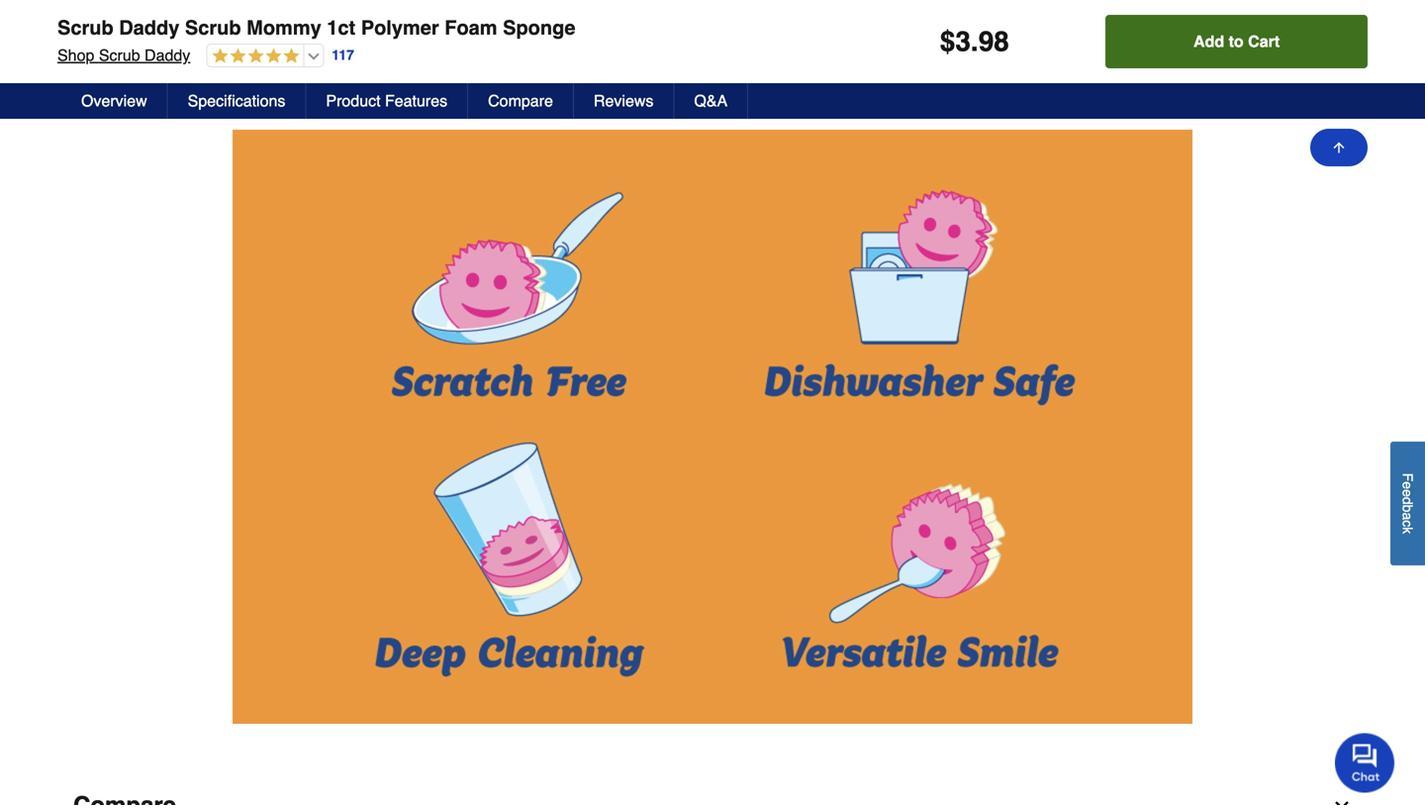 Task type: locate. For each thing, give the bounding box(es) containing it.
polymer
[[361, 16, 439, 39]]

a
[[1401, 512, 1416, 520]]

d
[[1401, 497, 1416, 505]]

product
[[326, 92, 381, 110]]

daddy up shop scrub daddy
[[119, 16, 180, 39]]

arrow up image
[[1332, 140, 1348, 155]]

scrub
[[57, 16, 114, 39], [185, 16, 241, 39], [99, 46, 140, 64]]

chevron down image
[[1333, 796, 1353, 805]]

overview button
[[61, 83, 168, 119]]

1 vertical spatial daddy
[[145, 46, 190, 64]]

b
[[1401, 505, 1416, 512]]

e
[[1401, 481, 1416, 489], [1401, 489, 1416, 497]]

compare button
[[468, 83, 574, 119]]

cart
[[1249, 32, 1280, 50]]

f e e d b a c k button
[[1391, 441, 1426, 565]]

2 e from the top
[[1401, 489, 1416, 497]]

specifications button
[[168, 83, 306, 119]]

reviews button
[[574, 83, 675, 119]]

daddy
[[119, 16, 180, 39], [145, 46, 190, 64]]

e up b
[[1401, 489, 1416, 497]]

daddy up overview button
[[145, 46, 190, 64]]

k
[[1401, 527, 1416, 534]]

shop scrub daddy
[[57, 46, 190, 64]]

shop
[[57, 46, 94, 64]]

mommy
[[247, 16, 322, 39]]

e up d
[[1401, 481, 1416, 489]]



Task type: vqa. For each thing, say whether or not it's contained in the screenshot.
WHAT in "button"
no



Task type: describe. For each thing, give the bounding box(es) containing it.
add to cart
[[1194, 32, 1280, 50]]

scrub up shop
[[57, 16, 114, 39]]

foam
[[445, 16, 498, 39]]

add to cart button
[[1106, 15, 1368, 68]]

scrub right shop
[[99, 46, 140, 64]]

q&a
[[694, 92, 728, 110]]

.
[[971, 26, 979, 57]]

c
[[1401, 520, 1416, 527]]

scrub up 4.9 stars image
[[185, 16, 241, 39]]

specifications
[[188, 92, 286, 110]]

3
[[956, 26, 971, 57]]

$ 3 . 98
[[940, 26, 1010, 57]]

compare
[[488, 92, 553, 110]]

features
[[385, 92, 448, 110]]

4.9 stars image
[[207, 48, 299, 66]]

f e e d b a c k
[[1401, 473, 1416, 534]]

1 e from the top
[[1401, 481, 1416, 489]]

1ct
[[327, 16, 356, 39]]

$
[[940, 26, 956, 57]]

to
[[1229, 32, 1244, 50]]

0 vertical spatial daddy
[[119, 16, 180, 39]]

reviews
[[594, 92, 654, 110]]

add
[[1194, 32, 1225, 50]]

98
[[979, 26, 1010, 57]]

product features button
[[306, 83, 468, 119]]

q&a button
[[675, 83, 749, 119]]

f
[[1401, 473, 1416, 481]]

overview
[[81, 92, 147, 110]]

product features
[[326, 92, 448, 110]]

scrub daddy scrub mommy 1ct polymer foam sponge
[[57, 16, 576, 39]]

sponge
[[503, 16, 576, 39]]

117
[[332, 47, 354, 63]]

chat invite button image
[[1336, 732, 1396, 793]]



